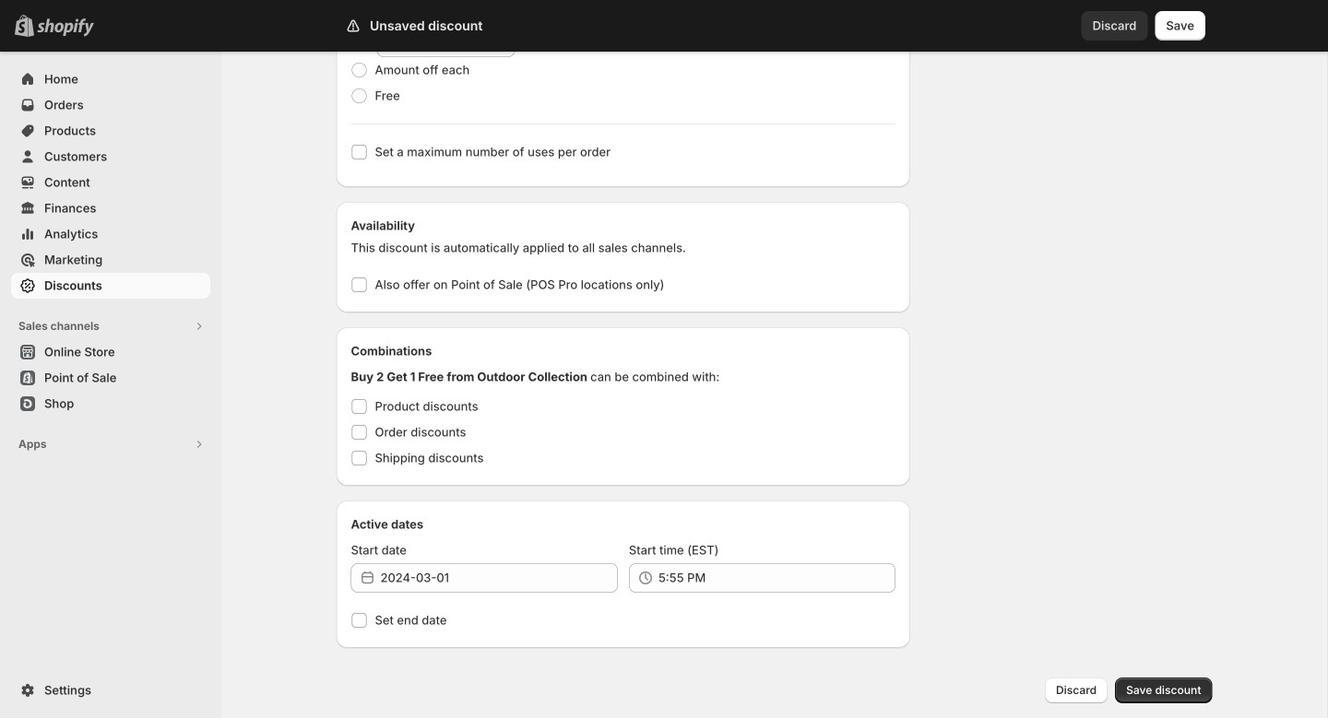 Task type: vqa. For each thing, say whether or not it's contained in the screenshot.
Search countries text field
no



Task type: describe. For each thing, give the bounding box(es) containing it.
shopify image
[[37, 18, 94, 37]]

YYYY-MM-DD text field
[[381, 564, 618, 593]]



Task type: locate. For each thing, give the bounding box(es) containing it.
Enter time text field
[[659, 564, 896, 593]]

None text field
[[377, 28, 489, 57]]



